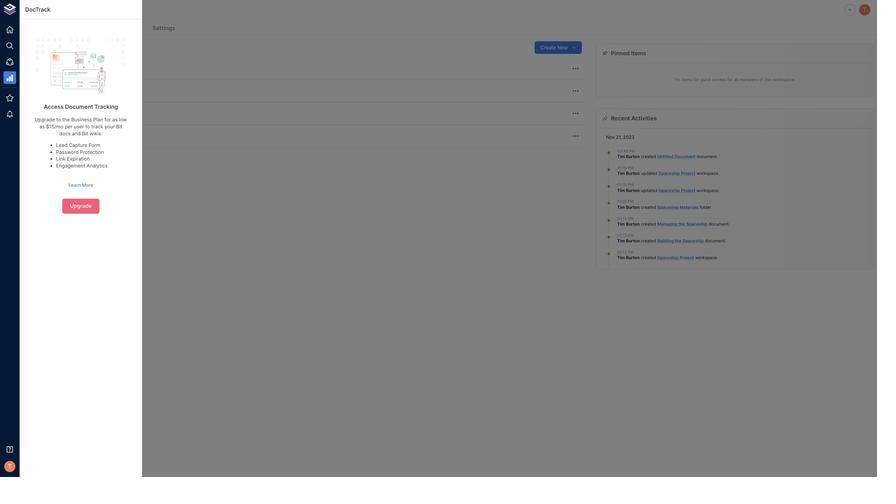 Task type: vqa. For each thing, say whether or not it's contained in the screenshot.


Task type: describe. For each thing, give the bounding box(es) containing it.
link
[[56, 156, 65, 162]]

docs
[[59, 130, 71, 136]]

1 vertical spatial to
[[85, 124, 90, 130]]

pin
[[675, 77, 681, 82]]

pm for 01:13 pm tim burton created spaceship project workspace .
[[628, 250, 634, 255]]

0 horizontal spatial managing
[[53, 108, 76, 114]]

settings link
[[150, 22, 178, 35]]

created for spaceship project
[[641, 255, 656, 261]]

items
[[631, 50, 646, 57]]

01:16
[[617, 166, 627, 171]]

access document tracking
[[44, 103, 118, 110]]

spaceship inside 01:15 pm tim burton created spaceship materials folder .
[[658, 205, 679, 210]]

new
[[557, 44, 568, 50]]

weeks for spaceship materials
[[99, 70, 111, 75]]

this
[[765, 77, 772, 82]]

spaceship inside 01:15 pm tim burton updated spaceship project workspace .
[[659, 188, 680, 193]]

doctrack
[[25, 6, 50, 13]]

by for spaceship
[[69, 70, 73, 75]]

all
[[734, 77, 739, 82]]

0 vertical spatial materials
[[79, 63, 101, 69]]

building the spaceship link
[[658, 239, 704, 244]]

expiration
[[67, 156, 90, 162]]

burton inside 03:43 pm tim burton created untitled document document .
[[626, 154, 640, 159]]

workspace for 01:15 pm tim burton updated spaceship project workspace .
[[697, 188, 718, 193]]

lead
[[56, 142, 67, 148]]

pinned
[[611, 50, 630, 57]]

activities
[[632, 115, 657, 122]]

create new button
[[535, 41, 582, 54]]

created for spaceship materials
[[641, 205, 656, 210]]

track
[[91, 124, 103, 130]]

created by tim burton 3 weeks ago for the
[[53, 115, 119, 120]]

managing the spaceship
[[53, 108, 111, 114]]

home
[[63, 45, 75, 50]]

create
[[540, 44, 556, 50]]

burton inside 01:13 pm tim burton created spaceship project workspace .
[[626, 255, 640, 261]]

burton inside 01:15 pm tim burton updated spaceship project workspace .
[[626, 188, 640, 193]]

upgrade to the business plan for as low as $15/mo per user to track your bit docs and bit wikis:
[[35, 117, 127, 136]]

created for managing the spaceship
[[641, 222, 656, 227]]

0 horizontal spatial untitled
[[53, 130, 72, 136]]

. for 03:43 pm tim burton created untitled document document .
[[717, 154, 718, 159]]

burton inside 01:14 pm tim burton created managing the spaceship document .
[[626, 222, 640, 227]]

created by tim burton 3 weeks ago for materials
[[53, 70, 119, 75]]

untitled document
[[53, 130, 97, 136]]

burton inside 01:15 pm tim burton created spaceship materials folder .
[[626, 205, 640, 210]]

03:43
[[617, 149, 628, 154]]

spaceship project
[[42, 5, 106, 14]]

1 vertical spatial t button
[[2, 459, 18, 475]]

updated for 01:15 pm tim burton updated spaceship project workspace .
[[641, 188, 658, 193]]

weeks for managing the spaceship
[[99, 115, 111, 120]]

01:15 pm tim burton created spaceship materials folder .
[[617, 199, 712, 210]]

project for 01:16 pm tim burton updated spaceship project workspace .
[[681, 171, 696, 176]]

favorite image for spaceship materials
[[104, 63, 111, 69]]

0 vertical spatial bit
[[116, 124, 122, 130]]

1 horizontal spatial untitled document link
[[658, 154, 696, 159]]

created for managing the spaceship
[[53, 115, 68, 120]]

pm for 01:14 pm tim burton created managing the spaceship document .
[[628, 216, 634, 221]]

workspace.
[[773, 77, 796, 82]]

spaceship inside 01:14 pm tim burton created managing the spaceship document .
[[686, 222, 708, 227]]

password
[[56, 149, 79, 155]]

engagement
[[56, 163, 85, 169]]

low
[[119, 117, 127, 123]]

. inside 01:14 pm tim burton created managing the spaceship document .
[[729, 222, 730, 227]]

01:15 for created
[[617, 199, 627, 204]]

protection
[[80, 149, 104, 155]]

user
[[74, 124, 84, 130]]

ago for spaceship materials
[[112, 70, 119, 75]]

updated for 01:16 pm tim burton updated spaceship project workspace .
[[641, 171, 658, 176]]

spaceship project link for 01:15 pm tim burton updated spaceship project workspace .
[[659, 188, 696, 193]]

nov
[[606, 134, 615, 140]]

building inside building the spaceship 3 weeks ago
[[53, 85, 72, 91]]

pm for 03:43 pm tim burton created untitled document document .
[[629, 149, 635, 154]]

project for 01:15 pm tim burton updated spaceship project workspace .
[[681, 188, 696, 193]]

tracking
[[94, 103, 118, 110]]

nov 21, 2023
[[606, 134, 635, 140]]

more
[[82, 182, 93, 188]]

01:13 pm tim burton created spaceship project workspace .
[[617, 250, 718, 261]]

spaceship inside 01:13 pm tim burton created spaceship project workspace .
[[658, 255, 679, 261]]

plan
[[93, 117, 103, 123]]

workspace
[[37, 45, 61, 50]]

pm for 01:15 pm tim burton created spaceship materials folder .
[[628, 199, 634, 204]]

spaceship project link for 01:16 pm tim burton updated spaceship project workspace .
[[659, 171, 696, 176]]

per
[[65, 124, 73, 130]]

1 horizontal spatial for
[[694, 77, 699, 82]]

the inside building the spaceship 3 weeks ago
[[73, 85, 81, 91]]

document for untitled
[[73, 130, 97, 136]]

of
[[759, 77, 764, 82]]

spaceship inside building the spaceship 3 weeks ago
[[82, 85, 107, 91]]

0 vertical spatial untitled document link
[[22, 125, 588, 148]]

document for managing the spaceship
[[709, 222, 729, 227]]

1 vertical spatial as
[[39, 124, 45, 130]]

burton inside the 01:13 pm tim burton created building the spaceship document .
[[626, 239, 640, 244]]

learn more button
[[67, 180, 95, 191]]

03:43 pm tim burton created untitled document document .
[[617, 149, 718, 159]]

the inside the 01:13 pm tim burton created building the spaceship document .
[[675, 239, 682, 244]]

. inside the 01:13 pm tim burton created building the spaceship document .
[[725, 239, 726, 244]]

created for untitled document
[[641, 154, 656, 159]]

building the spaceship 3 weeks ago
[[53, 85, 119, 97]]

spaceship materials
[[53, 63, 101, 69]]

upgrade for upgrade
[[70, 203, 92, 210]]

create new
[[540, 44, 568, 50]]



Task type: locate. For each thing, give the bounding box(es) containing it.
01:13 pm tim burton created building the spaceship document .
[[617, 233, 726, 244]]

1 vertical spatial weeks
[[99, 93, 111, 97]]

tim inside 01:15 pm tim burton created spaceship materials folder .
[[617, 205, 625, 210]]

created inside the 01:13 pm tim burton created building the spaceship document .
[[641, 239, 656, 244]]

tim inside the 01:13 pm tim burton created building the spaceship document .
[[617, 239, 625, 244]]

$15/mo
[[46, 124, 63, 130]]

building up access
[[53, 85, 72, 91]]

for up your
[[105, 117, 111, 123]]

0 horizontal spatial materials
[[79, 63, 101, 69]]

bit down low
[[116, 124, 122, 130]]

workspace for 01:16 pm tim burton updated spaceship project workspace .
[[697, 171, 718, 176]]

created inside 01:13 pm tim burton created spaceship project workspace .
[[641, 255, 656, 261]]

1 by from the top
[[69, 70, 73, 75]]

0 horizontal spatial t
[[8, 463, 12, 471]]

the up building the spaceship link
[[679, 222, 685, 227]]

2 vertical spatial 3
[[96, 115, 98, 120]]

2 horizontal spatial for
[[728, 77, 733, 82]]

pin items for quick access for all members of this workspace.
[[675, 77, 796, 82]]

workspace home link
[[28, 44, 75, 51]]

created for building the spaceship
[[641, 239, 656, 244]]

weeks up 'tracking'
[[99, 93, 111, 97]]

updated inside 01:16 pm tim burton updated spaceship project workspace .
[[641, 171, 658, 176]]

1 vertical spatial created by tim burton 3 weeks ago
[[53, 115, 119, 120]]

pm for 01:16 pm tim burton updated spaceship project workspace .
[[628, 166, 634, 171]]

recent activities
[[611, 115, 657, 122]]

bit right "and"
[[82, 130, 88, 136]]

1 horizontal spatial materials
[[680, 205, 699, 210]]

upgrade
[[35, 117, 55, 123], [70, 203, 92, 210]]

. for 01:15 pm tim burton created spaceship materials folder .
[[711, 205, 712, 210]]

spaceship project link for 01:13 pm tim burton created spaceship project workspace .
[[658, 255, 694, 261]]

building
[[53, 85, 72, 91], [658, 239, 674, 244]]

2 3 from the top
[[96, 93, 98, 97]]

1 vertical spatial created
[[53, 115, 68, 120]]

0 horizontal spatial bit
[[82, 130, 88, 136]]

2 vertical spatial spaceship project link
[[658, 255, 694, 261]]

. inside 01:15 pm tim burton created spaceship materials folder .
[[711, 205, 712, 210]]

as left $15/mo
[[39, 124, 45, 130]]

for for pin items for quick access for all members of this workspace.
[[728, 77, 733, 82]]

2 created from the top
[[53, 115, 68, 120]]

ago inside building the spaceship 3 weeks ago
[[112, 93, 119, 97]]

building inside the 01:13 pm tim burton created building the spaceship document .
[[658, 239, 674, 244]]

01:16 pm tim burton updated spaceship project workspace .
[[617, 166, 720, 176]]

2 updated from the top
[[641, 188, 658, 193]]

. inside 01:16 pm tim burton updated spaceship project workspace .
[[718, 171, 720, 176]]

tim inside 01:14 pm tim burton created managing the spaceship document .
[[617, 222, 625, 227]]

upgrade for upgrade to the business plan for as low as $15/mo per user to track your bit docs and bit wikis:
[[35, 117, 55, 123]]

2 by from the top
[[69, 115, 73, 120]]

document inside the 01:13 pm tim burton created building the spaceship document .
[[705, 239, 725, 244]]

1 vertical spatial upgrade
[[70, 203, 92, 210]]

spaceship project link
[[659, 171, 696, 176], [659, 188, 696, 193], [658, 255, 694, 261]]

workspace home
[[37, 45, 75, 50]]

01:15 inside 01:15 pm tim burton updated spaceship project workspace .
[[617, 183, 627, 187]]

1 horizontal spatial building
[[658, 239, 674, 244]]

2 vertical spatial weeks
[[99, 115, 111, 120]]

tim for spaceship project link associated with 01:13 pm tim burton created spaceship project workspace .
[[617, 255, 625, 261]]

created
[[641, 154, 656, 159], [641, 205, 656, 210], [641, 222, 656, 227], [641, 239, 656, 244], [641, 255, 656, 261]]

0 vertical spatial building
[[53, 85, 72, 91]]

2 01:13 from the top
[[617, 250, 627, 255]]

workspace inside 01:13 pm tim burton created spaceship project workspace .
[[695, 255, 717, 261]]

0 vertical spatial 01:15
[[617, 183, 627, 187]]

bit
[[116, 124, 122, 130], [82, 130, 88, 136]]

for
[[694, 77, 699, 82], [728, 77, 733, 82], [105, 117, 111, 123]]

spaceship project link up 01:15 pm tim burton updated spaceship project workspace .
[[659, 171, 696, 176]]

created up 01:13 pm tim burton created spaceship project workspace .
[[641, 239, 656, 244]]

spaceship inside 01:16 pm tim burton updated spaceship project workspace .
[[659, 171, 680, 176]]

0 horizontal spatial favorite image
[[104, 63, 111, 69]]

0 horizontal spatial to
[[56, 117, 61, 123]]

. for 01:13 pm tim burton created spaceship project workspace .
[[717, 255, 718, 261]]

created down the 01:13 pm tim burton created building the spaceship document .
[[641, 255, 656, 261]]

2023
[[623, 134, 635, 140]]

2 vertical spatial workspace
[[695, 255, 717, 261]]

01:15 up 01:14
[[617, 199, 627, 204]]

favorite image for managing the spaceship
[[115, 108, 121, 114]]

created up $15/mo
[[53, 115, 68, 120]]

workspace inside 01:16 pm tim burton updated spaceship project workspace .
[[697, 171, 718, 176]]

1 updated from the top
[[641, 171, 658, 176]]

project
[[81, 5, 106, 14], [681, 171, 696, 176], [681, 188, 696, 193], [680, 255, 694, 261]]

pm inside 01:15 pm tim burton updated spaceship project workspace .
[[628, 183, 634, 187]]

spaceship project link down building the spaceship link
[[658, 255, 694, 261]]

burton
[[82, 70, 95, 75], [82, 115, 95, 120], [626, 154, 640, 159], [626, 171, 640, 176], [626, 188, 640, 193], [626, 205, 640, 210], [626, 222, 640, 227], [626, 239, 640, 244], [626, 255, 640, 261]]

0 vertical spatial document
[[697, 154, 717, 159]]

pm inside 03:43 pm tim burton created untitled document document .
[[629, 149, 635, 154]]

materials
[[79, 63, 101, 69], [680, 205, 699, 210]]

0 vertical spatial favorite image
[[104, 63, 111, 69]]

1 vertical spatial t
[[8, 463, 12, 471]]

materials inside 01:15 pm tim burton created spaceship materials folder .
[[680, 205, 699, 210]]

0 vertical spatial managing
[[53, 108, 76, 114]]

wikis:
[[90, 130, 102, 136]]

2 created from the top
[[641, 205, 656, 210]]

tim inside 01:16 pm tim burton updated spaceship project workspace .
[[617, 171, 625, 176]]

materials left folder
[[680, 205, 699, 210]]

tim
[[74, 70, 81, 75], [74, 115, 81, 120], [617, 154, 625, 159], [617, 171, 625, 176], [617, 188, 625, 193], [617, 205, 625, 210], [617, 222, 625, 227], [617, 239, 625, 244], [617, 255, 625, 261]]

.
[[717, 154, 718, 159], [718, 171, 720, 176], [718, 188, 720, 193], [711, 205, 712, 210], [729, 222, 730, 227], [725, 239, 726, 244], [717, 255, 718, 261]]

t for t button to the bottom
[[8, 463, 12, 471]]

1 weeks from the top
[[99, 70, 111, 75]]

weeks up your
[[99, 115, 111, 120]]

managing the spaceship link
[[658, 222, 708, 227]]

1 vertical spatial document
[[73, 130, 97, 136]]

document
[[65, 103, 93, 110], [73, 130, 97, 136], [675, 154, 696, 159]]

3 ago from the top
[[112, 115, 119, 120]]

0 horizontal spatial for
[[105, 117, 111, 123]]

1 vertical spatial building
[[658, 239, 674, 244]]

document for access
[[65, 103, 93, 110]]

folder
[[700, 205, 711, 210]]

t
[[863, 6, 867, 14], [8, 463, 12, 471]]

created inside 03:43 pm tim burton created untitled document document .
[[641, 154, 656, 159]]

pinned items
[[611, 50, 646, 57]]

spaceship materials link
[[658, 205, 699, 210]]

the up business
[[78, 108, 85, 114]]

tim for building the spaceship link
[[617, 239, 625, 244]]

3
[[96, 70, 98, 75], [96, 93, 98, 97], [96, 115, 98, 120]]

1 created by tim burton 3 weeks ago from the top
[[53, 70, 119, 75]]

document down user
[[73, 130, 97, 136]]

0 horizontal spatial as
[[39, 124, 45, 130]]

1 horizontal spatial favorite image
[[115, 108, 121, 114]]

upgrade inside button
[[70, 203, 92, 210]]

managing up the 01:13 pm tim burton created building the spaceship document .
[[658, 222, 678, 227]]

01:15 inside 01:15 pm tim burton created spaceship materials folder .
[[617, 199, 627, 204]]

pm inside 01:14 pm tim burton created managing the spaceship document .
[[628, 216, 634, 221]]

01:15
[[617, 183, 627, 187], [617, 199, 627, 204]]

1 vertical spatial workspace
[[697, 188, 718, 193]]

project inside 01:16 pm tim burton updated spaceship project workspace .
[[681, 171, 696, 176]]

your
[[105, 124, 115, 130]]

created up 01:16 pm tim burton updated spaceship project workspace .
[[641, 154, 656, 159]]

project inside 01:15 pm tim burton updated spaceship project workspace .
[[681, 188, 696, 193]]

settings
[[153, 25, 175, 32]]

. inside 01:15 pm tim burton updated spaceship project workspace .
[[718, 188, 720, 193]]

0 vertical spatial 01:13
[[617, 233, 627, 238]]

the
[[73, 85, 81, 91], [78, 108, 85, 114], [62, 117, 70, 123], [679, 222, 685, 227], [675, 239, 682, 244]]

1 created from the top
[[641, 154, 656, 159]]

upgrade button
[[62, 199, 99, 214]]

t button
[[858, 3, 872, 16], [2, 459, 18, 475]]

for inside upgrade to the business plan for as low as $15/mo per user to track your bit docs and bit wikis:
[[105, 117, 111, 123]]

tim for 01:16 pm tim burton updated spaceship project workspace . spaceship project link
[[617, 171, 625, 176]]

2 vertical spatial document
[[705, 239, 725, 244]]

for left all
[[728, 77, 733, 82]]

1 horizontal spatial t button
[[858, 3, 872, 16]]

favorite image
[[101, 130, 107, 137]]

3 for materials
[[96, 70, 98, 75]]

pm
[[629, 149, 635, 154], [628, 166, 634, 171], [628, 183, 634, 187], [628, 199, 634, 204], [628, 216, 634, 221], [628, 233, 634, 238], [628, 250, 634, 255]]

pm inside 01:15 pm tim burton created spaceship materials folder .
[[628, 199, 634, 204]]

01:15 pm tim burton updated spaceship project workspace .
[[617, 183, 720, 193]]

by down spaceship materials
[[69, 70, 73, 75]]

document up business
[[65, 103, 93, 110]]

as left low
[[112, 117, 118, 123]]

business
[[71, 117, 92, 123]]

0 vertical spatial t button
[[858, 3, 872, 16]]

0 horizontal spatial untitled document link
[[22, 125, 588, 148]]

created by tim burton 3 weeks ago
[[53, 70, 119, 75], [53, 115, 119, 120]]

5 created from the top
[[641, 255, 656, 261]]

document for building the spaceship
[[705, 239, 725, 244]]

3 up 'tracking'
[[96, 93, 98, 97]]

created down 01:15 pm tim burton updated spaceship project workspace .
[[641, 205, 656, 210]]

0 vertical spatial as
[[112, 117, 118, 123]]

0 vertical spatial updated
[[641, 171, 658, 176]]

1 horizontal spatial untitled
[[658, 154, 674, 159]]

the up 'access document tracking'
[[73, 85, 81, 91]]

0 horizontal spatial upgrade
[[35, 117, 55, 123]]

1 horizontal spatial managing
[[658, 222, 678, 227]]

created
[[53, 70, 68, 75], [53, 115, 68, 120]]

the up per
[[62, 117, 70, 123]]

1 vertical spatial untitled document link
[[658, 154, 696, 159]]

1 horizontal spatial to
[[85, 124, 90, 130]]

members
[[740, 77, 758, 82]]

. for 01:15 pm tim burton updated spaceship project workspace .
[[718, 188, 720, 193]]

0 vertical spatial created by tim burton 3 weeks ago
[[53, 70, 119, 75]]

analytics
[[87, 163, 108, 169]]

as
[[112, 117, 118, 123], [39, 124, 45, 130]]

. inside 03:43 pm tim burton created untitled document document .
[[717, 154, 718, 159]]

the inside 01:14 pm tim burton created managing the spaceship document .
[[679, 222, 685, 227]]

tim for 01:15 pm tim burton updated spaceship project workspace . spaceship project link
[[617, 188, 625, 193]]

created by tim burton 3 weeks ago down spaceship materials
[[53, 70, 119, 75]]

by for managing
[[69, 115, 73, 120]]

access
[[712, 77, 726, 82]]

to up $15/mo
[[56, 117, 61, 123]]

untitled
[[53, 130, 72, 136], [658, 154, 674, 159]]

the inside upgrade to the business plan for as low as $15/mo per user to track your bit docs and bit wikis:
[[62, 117, 70, 123]]

21,
[[616, 134, 622, 140]]

pm inside 01:16 pm tim burton updated spaceship project workspace .
[[628, 166, 634, 171]]

weeks inside building the spaceship 3 weeks ago
[[99, 93, 111, 97]]

access
[[44, 103, 64, 110]]

2 created by tim burton 3 weeks ago from the top
[[53, 115, 119, 120]]

created inside 01:14 pm tim burton created managing the spaceship document .
[[641, 222, 656, 227]]

1 vertical spatial ago
[[112, 93, 119, 97]]

favorite image right spaceship materials
[[104, 63, 111, 69]]

1 01:15 from the top
[[617, 183, 627, 187]]

favorite image
[[104, 63, 111, 69], [115, 108, 121, 114]]

0 vertical spatial weeks
[[99, 70, 111, 75]]

1 ago from the top
[[112, 70, 119, 75]]

1 created from the top
[[53, 70, 68, 75]]

capture
[[69, 142, 87, 148]]

1 vertical spatial untitled
[[658, 154, 674, 159]]

upgrade up $15/mo
[[35, 117, 55, 123]]

untitled up 01:16 pm tim burton updated spaceship project workspace .
[[658, 154, 674, 159]]

1 vertical spatial managing
[[658, 222, 678, 227]]

managing inside 01:14 pm tim burton created managing the spaceship document .
[[658, 222, 678, 227]]

spaceship
[[42, 5, 79, 14], [53, 63, 78, 69], [82, 85, 107, 91], [87, 108, 111, 114], [659, 171, 680, 176], [659, 188, 680, 193], [658, 205, 679, 210], [686, 222, 708, 227], [683, 239, 704, 244], [658, 255, 679, 261]]

workspace for 01:13 pm tim burton created spaceship project workspace .
[[695, 255, 717, 261]]

created by tim burton 3 weeks ago down managing the spaceship
[[53, 115, 119, 120]]

ago left low
[[112, 115, 119, 120]]

2 01:15 from the top
[[617, 199, 627, 204]]

managing up per
[[53, 108, 76, 114]]

0 vertical spatial by
[[69, 70, 73, 75]]

untitled document link
[[22, 125, 588, 148], [658, 154, 696, 159]]

2 vertical spatial ago
[[112, 115, 119, 120]]

project inside 01:13 pm tim burton created spaceship project workspace .
[[680, 255, 694, 261]]

3 down spaceship materials
[[96, 70, 98, 75]]

lead capture form password protection link expiration engagement analytics
[[56, 142, 108, 169]]

burton inside 01:16 pm tim burton updated spaceship project workspace .
[[626, 171, 640, 176]]

0 vertical spatial to
[[56, 117, 61, 123]]

0 horizontal spatial building
[[53, 85, 72, 91]]

0 vertical spatial workspace
[[697, 171, 718, 176]]

0 horizontal spatial t button
[[2, 459, 18, 475]]

tim inside 01:13 pm tim burton created spaceship project workspace .
[[617, 255, 625, 261]]

. for 01:16 pm tim burton updated spaceship project workspace .
[[718, 171, 720, 176]]

2 vertical spatial document
[[675, 154, 696, 159]]

quick
[[701, 77, 711, 82]]

updated up 01:15 pm tim burton updated spaceship project workspace .
[[641, 171, 658, 176]]

3 inside building the spaceship 3 weeks ago
[[96, 93, 98, 97]]

1 01:13 from the top
[[617, 233, 627, 238]]

01:15 for updated
[[617, 183, 627, 187]]

1 vertical spatial 01:15
[[617, 199, 627, 204]]

tim for managing the spaceship link on the right top
[[617, 222, 625, 227]]

1 vertical spatial updated
[[641, 188, 658, 193]]

3 for the
[[96, 115, 98, 120]]

weeks up building the spaceship 3 weeks ago
[[99, 70, 111, 75]]

01:13 inside the 01:13 pm tim burton created building the spaceship document .
[[617, 233, 627, 238]]

01:14
[[617, 216, 627, 221]]

form
[[89, 142, 100, 148]]

0 vertical spatial upgrade
[[35, 117, 55, 123]]

01:15 down "01:16"
[[617, 183, 627, 187]]

1 vertical spatial favorite image
[[115, 108, 121, 114]]

3 up track
[[96, 115, 98, 120]]

01:13 for building the spaceship
[[617, 233, 627, 238]]

created inside 01:15 pm tim burton created spaceship materials folder .
[[641, 205, 656, 210]]

favorite image up low
[[115, 108, 121, 114]]

1 horizontal spatial bit
[[116, 124, 122, 130]]

pm for 01:13 pm tim burton created building the spaceship document .
[[628, 233, 634, 238]]

0 vertical spatial ago
[[112, 70, 119, 75]]

2 weeks from the top
[[99, 93, 111, 97]]

01:14 pm tim burton created managing the spaceship document .
[[617, 216, 730, 227]]

and
[[72, 130, 81, 136]]

spaceship inside the 01:13 pm tim burton created building the spaceship document .
[[683, 239, 704, 244]]

0 vertical spatial spaceship project link
[[659, 171, 696, 176]]

1 horizontal spatial t
[[863, 6, 867, 14]]

01:13 inside 01:13 pm tim burton created spaceship project workspace .
[[617, 250, 627, 255]]

01:13 for spaceship project
[[617, 250, 627, 255]]

ago up building the spaceship 3 weeks ago
[[112, 70, 119, 75]]

1 vertical spatial spaceship project link
[[659, 188, 696, 193]]

to
[[56, 117, 61, 123], [85, 124, 90, 130]]

pm for 01:15 pm tim burton updated spaceship project workspace .
[[628, 183, 634, 187]]

to right user
[[85, 124, 90, 130]]

updated inside 01:15 pm tim burton updated spaceship project workspace .
[[641, 188, 658, 193]]

untitled down per
[[53, 130, 72, 136]]

0 vertical spatial t
[[863, 6, 867, 14]]

document up 01:16 pm tim burton updated spaceship project workspace .
[[675, 154, 696, 159]]

items
[[682, 77, 693, 82]]

document inside 03:43 pm tim burton created untitled document document .
[[675, 154, 696, 159]]

workspace
[[697, 171, 718, 176], [697, 188, 718, 193], [695, 255, 717, 261]]

created for spaceship materials
[[53, 70, 68, 75]]

. inside 01:13 pm tim burton created spaceship project workspace .
[[717, 255, 718, 261]]

document inside 01:14 pm tim burton created managing the spaceship document .
[[709, 222, 729, 227]]

0 vertical spatial created
[[53, 70, 68, 75]]

document
[[697, 154, 717, 159], [709, 222, 729, 227], [705, 239, 725, 244]]

0 vertical spatial document
[[65, 103, 93, 110]]

0 vertical spatial 3
[[96, 70, 98, 75]]

weeks
[[99, 70, 111, 75], [99, 93, 111, 97], [99, 115, 111, 120]]

tim for spaceship materials link at the right of the page
[[617, 205, 625, 210]]

updated up 01:15 pm tim burton created spaceship materials folder .
[[641, 188, 658, 193]]

learn more
[[69, 182, 93, 188]]

spaceship project link up spaceship materials link at the right of the page
[[659, 188, 696, 193]]

pm inside the 01:13 pm tim burton created building the spaceship document .
[[628, 233, 634, 238]]

2 ago from the top
[[112, 93, 119, 97]]

1 vertical spatial 01:13
[[617, 250, 627, 255]]

untitled inside 03:43 pm tim burton created untitled document document .
[[658, 154, 674, 159]]

t for the top t button
[[863, 6, 867, 14]]

1 vertical spatial materials
[[680, 205, 699, 210]]

1 vertical spatial bit
[[82, 130, 88, 136]]

workspace inside 01:15 pm tim burton updated spaceship project workspace .
[[697, 188, 718, 193]]

learn
[[69, 182, 81, 188]]

document inside 03:43 pm tim burton created untitled document document .
[[697, 154, 717, 159]]

upgrade inside upgrade to the business plan for as low as $15/mo per user to track your bit docs and bit wikis:
[[35, 117, 55, 123]]

for for upgrade to the business plan for as low as $15/mo per user to track your bit docs and bit wikis:
[[105, 117, 111, 123]]

project for 01:13 pm tim burton created spaceship project workspace .
[[680, 255, 694, 261]]

4 created from the top
[[641, 239, 656, 244]]

3 weeks from the top
[[99, 115, 111, 120]]

upgrade down learn more button
[[70, 203, 92, 210]]

for left quick
[[694, 77, 699, 82]]

tim inside 03:43 pm tim burton created untitled document document .
[[617, 154, 625, 159]]

created down 01:15 pm tim burton created spaceship materials folder .
[[641, 222, 656, 227]]

1 vertical spatial 3
[[96, 93, 98, 97]]

1 vertical spatial by
[[69, 115, 73, 120]]

1 horizontal spatial upgrade
[[70, 203, 92, 210]]

by
[[69, 70, 73, 75], [69, 115, 73, 120]]

by up per
[[69, 115, 73, 120]]

ago for managing the spaceship
[[112, 115, 119, 120]]

created down spaceship materials
[[53, 70, 68, 75]]

pm inside 01:13 pm tim burton created spaceship project workspace .
[[628, 250, 634, 255]]

the down managing the spaceship link on the right top
[[675, 239, 682, 244]]

0 vertical spatial untitled
[[53, 130, 72, 136]]

recent
[[611, 115, 630, 122]]

ago up 'tracking'
[[112, 93, 119, 97]]

1 horizontal spatial as
[[112, 117, 118, 123]]

1 3 from the top
[[96, 70, 98, 75]]

tim inside 01:15 pm tim burton updated spaceship project workspace .
[[617, 188, 625, 193]]

materials up building the spaceship 3 weeks ago
[[79, 63, 101, 69]]

building up 01:13 pm tim burton created spaceship project workspace .
[[658, 239, 674, 244]]

3 3 from the top
[[96, 115, 98, 120]]

3 created from the top
[[641, 222, 656, 227]]

1 vertical spatial document
[[709, 222, 729, 227]]

ago
[[112, 70, 119, 75], [112, 93, 119, 97], [112, 115, 119, 120]]



